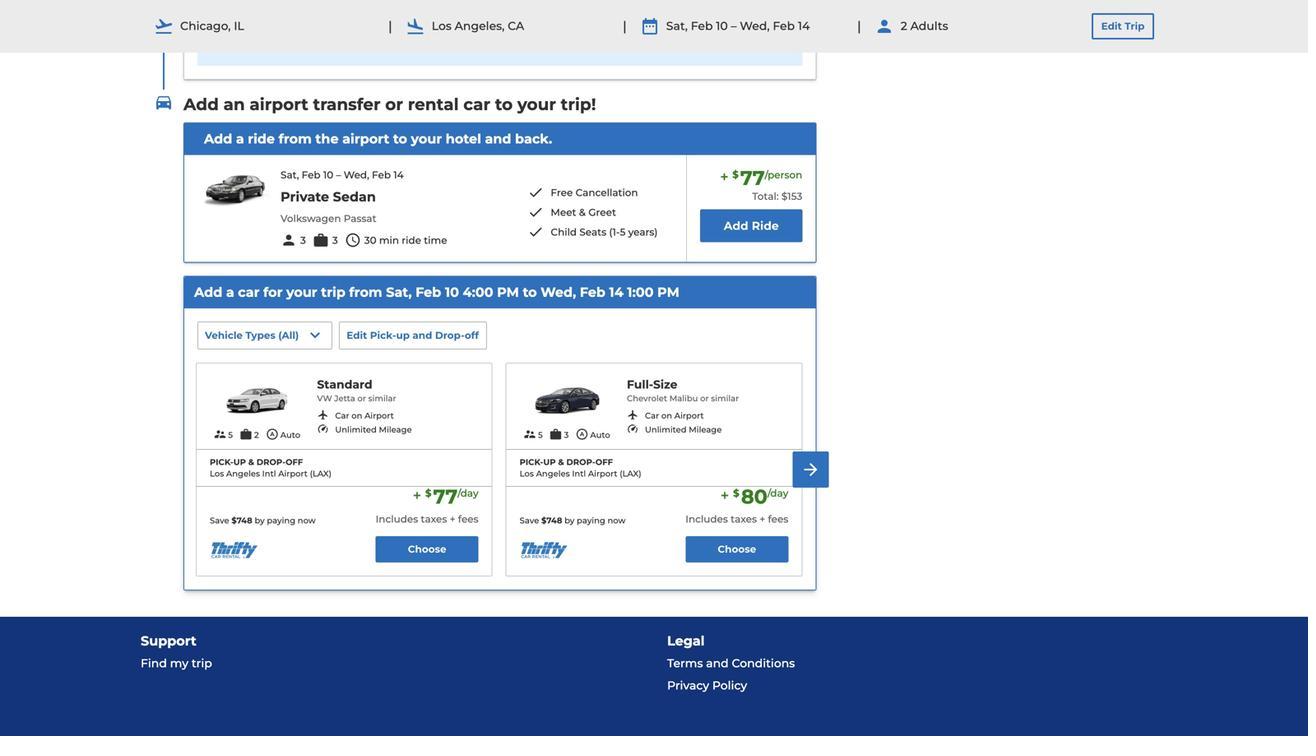 Task type: vqa. For each thing, say whether or not it's contained in the screenshot.
December
no



Task type: describe. For each thing, give the bounding box(es) containing it.
angeles,
[[455, 19, 505, 33]]

5 for 80
[[538, 430, 543, 440]]

unlimited for 77
[[335, 425, 377, 435]]

$ inside the $ 80 /day
[[733, 487, 739, 499]]

feb left 1:00
[[580, 284, 605, 300]]

1 horizontal spatial wed,
[[541, 284, 576, 300]]

off for 77
[[286, 457, 303, 467]]

by for 77
[[255, 516, 265, 526]]

feb up sedan
[[372, 169, 391, 181]]

0 horizontal spatial car
[[238, 284, 260, 300]]

2 vertical spatial 10
[[445, 284, 459, 300]]

only
[[397, 20, 423, 34]]

los for 80
[[520, 469, 534, 479]]

up inside button
[[396, 329, 410, 341]]

airport down standard vw jetta or similar
[[365, 411, 394, 421]]

wed, for sat, feb 10 – wed, feb 14 private sedan volkswagen passat
[[344, 169, 369, 181]]

0 horizontal spatial for
[[263, 284, 283, 300]]

4:00
[[463, 284, 493, 300]]

jetta
[[334, 394, 355, 404]]

or for chevrolet
[[700, 394, 709, 404]]

similar inside standard vw jetta or similar
[[368, 394, 396, 404]]

up to 5 people. image for 80
[[523, 428, 536, 441]]

include
[[876, 16, 913, 28]]

feb right view
[[691, 19, 713, 33]]

edit trip
[[1101, 20, 1145, 32]]

paying for 77
[[267, 516, 295, 526]]

transfer
[[313, 94, 381, 114]]

are
[[914, 34, 930, 46]]

automatic transmission. image
[[575, 428, 589, 441]]

0 vertical spatial trip
[[1036, 34, 1054, 46]]

options
[[737, 27, 778, 38]]

feb up private
[[302, 169, 321, 181]]

30 min ride time
[[364, 235, 447, 247]]

save for 80
[[520, 516, 539, 526]]

fees down the $ 80 /day
[[768, 513, 788, 525]]

feb left prices
[[773, 19, 795, 33]]

save $ 748 by paying now for 77
[[210, 516, 316, 526]]

3 for 5
[[564, 430, 569, 440]]

2 adults
[[901, 19, 948, 33]]

seats
[[579, 226, 606, 238]]

chevrolet
[[627, 394, 667, 404]]

now for 80
[[608, 516, 626, 526]]

angeles for 77
[[226, 469, 260, 479]]

1 horizontal spatial for
[[377, 20, 394, 34]]

includes for 80
[[686, 513, 728, 525]]

passat
[[344, 213, 376, 224]]

mileage for 80
[[689, 425, 722, 435]]

legal terms and conditions privacy policy
[[667, 633, 795, 692]]

choose for 77
[[408, 543, 446, 555]]

car on airport for 80
[[645, 411, 704, 421]]

greet
[[588, 207, 616, 219]]

standard
[[317, 378, 372, 392]]

min
[[379, 235, 399, 247]]

in
[[999, 34, 1009, 46]]

chicago, il
[[180, 19, 244, 33]]

privacy
[[667, 679, 709, 692]]

feb up edit pick-up and drop-off
[[416, 284, 441, 300]]

& for 77
[[248, 457, 254, 467]]

support
[[141, 633, 197, 649]]

find my trip link
[[141, 652, 641, 674]]

off inside button
[[465, 329, 479, 341]]

to right rental
[[495, 94, 513, 114]]

meet
[[551, 207, 576, 219]]

1 vertical spatial from
[[349, 284, 382, 300]]

full size image
[[520, 377, 614, 424]]

– for sat, feb 10 – wed, feb 14 private sedan volkswagen passat
[[336, 169, 341, 181]]

included
[[952, 34, 996, 46]]

| for 2 adults
[[857, 18, 861, 34]]

sat, feb 10 – wed, feb 14
[[666, 19, 810, 33]]

90
[[434, 20, 449, 34]]

1 horizontal spatial sat,
[[386, 284, 412, 300]]

legal
[[667, 633, 705, 649]]

unlimited for 80
[[645, 425, 687, 435]]

2 horizontal spatial taxes
[[930, 16, 956, 28]]

to down the add an airport transfer or rental car to your trip!
[[393, 131, 407, 147]]

view upgrade options
[[661, 27, 778, 38]]

meet & greet
[[551, 207, 616, 219]]

and right hotel
[[485, 131, 511, 147]]

(1-
[[609, 226, 620, 238]]

includes taxes + fees for 77
[[376, 513, 479, 525]]

pick- inside button
[[370, 329, 396, 341]]

trip!
[[561, 94, 596, 114]]

united airlines logo image
[[211, 20, 235, 40]]

5 for 77
[[228, 430, 233, 440]]

2 for 2 adults
[[901, 19, 907, 33]]

trip
[[1125, 20, 1145, 32]]

auto for 80
[[590, 430, 610, 440]]

0 horizontal spatial airport
[[250, 94, 308, 114]]

my
[[170, 656, 188, 670]]

view upgrade options button
[[649, 20, 789, 46]]

total: $153
[[752, 190, 802, 202]]

sat, for sat, feb 10 – wed, feb 14
[[666, 19, 688, 33]]

policy
[[712, 679, 747, 692]]

free
[[551, 187, 573, 199]]

for only $ 90 /person .
[[374, 20, 497, 34]]

upgrade to
[[247, 20, 318, 34]]

ride
[[752, 219, 779, 233]]

$ 77 /person
[[732, 166, 802, 190]]

paying for 80
[[577, 516, 605, 526]]

all
[[282, 329, 295, 341]]

drop- inside edit pick-up and drop-off button
[[435, 329, 465, 341]]

types
[[245, 329, 275, 341]]

private
[[281, 189, 329, 205]]

pick- for 77
[[210, 457, 233, 467]]

drop- for 80
[[566, 457, 595, 467]]

sat, feb 10 – wed, feb 14 private sedan volkswagen passat
[[281, 169, 404, 224]]

edit pick-up and drop-off
[[347, 329, 479, 341]]

$ inside $ 77 /person
[[732, 169, 739, 181]]

conditions
[[732, 656, 795, 670]]

full-
[[627, 378, 653, 392]]

mileage for 77
[[379, 425, 412, 435]]

drop- for 77
[[257, 457, 286, 467]]

hotel
[[446, 131, 481, 147]]

off for 80
[[595, 457, 613, 467]]

up for 77
[[233, 457, 246, 467]]

los for 77
[[210, 469, 224, 479]]

save for 77
[[210, 516, 229, 526]]

child
[[551, 226, 577, 238]]

wed, for sat, feb 10 – wed, feb 14
[[740, 19, 770, 33]]

up to 5 people. image for 77
[[213, 428, 226, 441]]

baggage fees are not included in your trip cost.
[[843, 34, 1080, 46]]

child seats (1-5 years)
[[551, 226, 658, 238]]

a for ride
[[236, 131, 244, 147]]

ride for time
[[402, 235, 421, 247]]

77 for $ 77 /person
[[740, 166, 765, 190]]

/day for 77
[[458, 488, 479, 500]]

intl for 80
[[572, 469, 586, 479]]

0 horizontal spatial cancellation
[[367, 40, 430, 52]]

| for sat, feb 10 – wed, feb 14
[[623, 18, 627, 34]]

1 horizontal spatial airport
[[342, 131, 389, 147]]

your up )
[[286, 284, 317, 300]]

1 horizontal spatial 14
[[609, 284, 623, 300]]

(lax) for 80
[[620, 469, 641, 479]]

$ 77 /day
[[425, 485, 479, 509]]

2 horizontal spatial 5
[[620, 226, 626, 238]]

rental
[[408, 94, 459, 114]]

find
[[141, 656, 167, 670]]

adults
[[910, 19, 948, 33]]

an
[[223, 94, 245, 114]]

2 for 2
[[254, 430, 259, 440]]

14 for sat, feb 10 – wed, feb 14 private sedan volkswagen passat
[[393, 169, 404, 181]]

10 for sat, feb 10 – wed, feb 14 private sedan volkswagen passat
[[323, 169, 333, 181]]

add an airport transfer or rental car to your trip!
[[183, 94, 596, 114]]

0 horizontal spatial from
[[279, 131, 312, 147]]

(
[[278, 329, 282, 341]]

0 horizontal spatial /person
[[449, 20, 494, 34]]

airport down automatic transmission. icon
[[278, 469, 308, 479]]

80
[[741, 485, 768, 509]]

30
[[364, 235, 376, 247]]

1 horizontal spatial trip
[[321, 284, 345, 300]]

| for los angeles, ca
[[388, 18, 392, 34]]

1 horizontal spatial 3
[[332, 235, 338, 247]]

– for sat, feb 10 – wed, feb 14
[[731, 19, 737, 33]]

up to 3 pieces of luggage. image
[[549, 428, 562, 441]]

& for 80
[[558, 457, 564, 467]]

back.
[[515, 131, 552, 147]]

1:00
[[627, 284, 654, 300]]

automatic transmission. image
[[266, 428, 279, 441]]

fees down include at top
[[891, 34, 912, 46]]

1 horizontal spatial los
[[432, 19, 452, 33]]

view
[[661, 27, 687, 38]]

taxes and fees link
[[930, 16, 1004, 28]]

car for 77
[[335, 411, 349, 421]]

choose for 80
[[718, 543, 756, 555]]

3 for private sedan
[[300, 235, 306, 247]]

total:
[[752, 190, 779, 202]]

add a car for your trip from sat, feb 10 4:00 pm to wed, feb 14 1:00 pm
[[194, 284, 679, 300]]

taxes for 80
[[731, 513, 757, 525]]

pick- for 80
[[520, 457, 543, 467]]

edit pick-up and drop-off button
[[339, 322, 487, 350]]



Task type: locate. For each thing, give the bounding box(es) containing it.
unlimited mileage for 80
[[645, 425, 722, 435]]

1 horizontal spatial from
[[349, 284, 382, 300]]

2 auto from the left
[[590, 430, 610, 440]]

to right 4:00
[[523, 284, 537, 300]]

up down add a car for your trip from sat, feb 10 4:00 pm to wed, feb 14 1:00 pm
[[396, 329, 410, 341]]

unlimited down jetta
[[335, 425, 377, 435]]

2 horizontal spatial sat,
[[666, 19, 688, 33]]

to right il
[[302, 20, 314, 34]]

pick- down standard image
[[210, 457, 233, 467]]

10 inside sat, feb 10 – wed, feb 14 private sedan volkswagen passat
[[323, 169, 333, 181]]

/person left the ca
[[449, 20, 494, 34]]

choose button
[[376, 536, 479, 563], [686, 536, 788, 563]]

upgrade
[[247, 20, 299, 34], [689, 27, 734, 38]]

0 horizontal spatial up to 5 people. image
[[213, 428, 226, 441]]

airport down automatic transmission. image
[[588, 469, 617, 479]]

sat,
[[666, 19, 688, 33], [281, 169, 299, 181], [386, 284, 412, 300]]

a for car
[[226, 284, 234, 300]]

feb
[[691, 19, 713, 33], [773, 19, 795, 33], [302, 169, 321, 181], [372, 169, 391, 181], [416, 284, 441, 300], [580, 284, 605, 300]]

pm
[[497, 284, 519, 300], [657, 284, 679, 300]]

wed,
[[740, 19, 770, 33], [344, 169, 369, 181], [541, 284, 576, 300]]

0 horizontal spatial save
[[210, 516, 229, 526]]

2 vertical spatial wed,
[[541, 284, 576, 300]]

2 unlimited from the left
[[645, 425, 687, 435]]

includes taxes + fees down the $ 77 /day
[[376, 513, 479, 525]]

2 horizontal spatial |
[[857, 18, 861, 34]]

0 horizontal spatial 14
[[393, 169, 404, 181]]

10 left options
[[716, 19, 728, 33]]

unlimited mileage down malibu
[[645, 425, 722, 435]]

upgrade right view
[[689, 27, 734, 38]]

0 horizontal spatial choose
[[408, 543, 446, 555]]

sat, inside sat, feb 10 – wed, feb 14 private sedan volkswagen passat
[[281, 169, 299, 181]]

ride right "min"
[[402, 235, 421, 247]]

2 by from the left
[[564, 516, 575, 526]]

. left the ca
[[494, 20, 497, 34]]

fees down the $ 77 /day
[[458, 513, 479, 525]]

free cancellation
[[551, 187, 638, 199]]

10 up private
[[323, 169, 333, 181]]

0 horizontal spatial (lax)
[[310, 469, 332, 479]]

terms
[[667, 656, 703, 670]]

14 down add a ride from the airport to your hotel and back.
[[393, 169, 404, 181]]

10
[[716, 19, 728, 33], [323, 169, 333, 181], [445, 284, 459, 300]]

standard image
[[210, 377, 304, 424]]

0 horizontal spatial 5
[[228, 430, 233, 440]]

1 horizontal spatial –
[[731, 19, 737, 33]]

1 horizontal spatial ride
[[402, 235, 421, 247]]

1 (lax) from the left
[[310, 469, 332, 479]]

0 horizontal spatial includes taxes + fees
[[376, 513, 479, 525]]

1 vertical spatial /person
[[765, 169, 802, 181]]

1 horizontal spatial taxes
[[731, 513, 757, 525]]

0 horizontal spatial unlimited mileage
[[335, 425, 412, 435]]

2 (lax) from the left
[[620, 469, 641, 479]]

2 now from the left
[[608, 516, 626, 526]]

ride left the
[[248, 131, 275, 147]]

1 intl from the left
[[262, 469, 276, 479]]

choose down the 80
[[718, 543, 756, 555]]

2 horizontal spatial &
[[579, 207, 586, 219]]

pick-up & drop-off los angeles intl airport (lax) for 77
[[210, 457, 332, 479]]

prices include all taxes and fees
[[843, 16, 1001, 28]]

trip inside support find my trip
[[192, 656, 212, 670]]

| left view
[[623, 18, 627, 34]]

2 pick-up & drop-off los angeles intl airport (lax) from the left
[[520, 457, 641, 479]]

paying
[[267, 516, 295, 526], [577, 516, 605, 526]]

0 vertical spatial sat,
[[666, 19, 688, 33]]

sat, up private
[[281, 169, 299, 181]]

intl
[[262, 469, 276, 479], [572, 469, 586, 479]]

up down up to 3 pieces of luggage. image
[[543, 457, 556, 467]]

14 right options
[[798, 19, 810, 33]]

car up hotel
[[463, 94, 490, 114]]

unlimited mileage for 77
[[335, 425, 412, 435]]

up to 5 people. image left up to 2 pieces of luggage. image
[[213, 428, 226, 441]]

angeles down up to 3 pieces of luggage. image
[[536, 469, 570, 479]]

unlimited mileage
[[335, 425, 412, 435], [645, 425, 722, 435]]

support find my trip
[[141, 633, 212, 670]]

off
[[465, 329, 479, 341], [286, 457, 303, 467], [595, 457, 613, 467]]

now
[[298, 516, 316, 526], [608, 516, 626, 526]]

vehicle
[[205, 329, 243, 341]]

or right malibu
[[700, 394, 709, 404]]

los
[[432, 19, 452, 33], [210, 469, 224, 479], [520, 469, 534, 479]]

– right view
[[731, 19, 737, 33]]

1 choose button from the left
[[376, 536, 479, 563]]

sat, up edit pick-up and drop-off
[[386, 284, 412, 300]]

1 save $ 748 by paying now from the left
[[210, 516, 316, 526]]

all
[[915, 16, 927, 28]]

1 horizontal spatial includes taxes + fees
[[686, 513, 788, 525]]

2
[[901, 19, 907, 33], [254, 430, 259, 440]]

0 horizontal spatial ride
[[248, 131, 275, 147]]

cars image
[[154, 93, 174, 113]]

1 car on airport from the left
[[335, 411, 394, 421]]

|
[[388, 18, 392, 34], [623, 18, 627, 34], [857, 18, 861, 34]]

1 + from the left
[[450, 513, 455, 525]]

0 vertical spatial a
[[236, 131, 244, 147]]

0 vertical spatial 14
[[798, 19, 810, 33]]

and up included
[[958, 16, 978, 28]]

–
[[731, 19, 737, 33], [336, 169, 341, 181]]

0 horizontal spatial &
[[248, 457, 254, 467]]

choose
[[408, 543, 446, 555], [718, 543, 756, 555]]

0 horizontal spatial now
[[298, 516, 316, 526]]

your up "back."
[[517, 94, 556, 114]]

2 | from the left
[[623, 18, 627, 34]]

1 748 from the left
[[237, 516, 252, 526]]

ca
[[508, 19, 524, 33]]

your
[[1011, 34, 1034, 46], [517, 94, 556, 114], [411, 131, 442, 147], [286, 284, 317, 300]]

0 vertical spatial wed,
[[740, 19, 770, 33]]

airport down malibu
[[674, 411, 704, 421]]

2 car on airport from the left
[[645, 411, 704, 421]]

1 horizontal spatial /day
[[768, 488, 788, 500]]

pm right 4:00
[[497, 284, 519, 300]]

il
[[234, 19, 244, 33]]

choose down the $ 77 /day
[[408, 543, 446, 555]]

2 includes from the left
[[686, 513, 728, 525]]

1 horizontal spatial upgrade
[[689, 27, 734, 38]]

1 now from the left
[[298, 516, 316, 526]]

2 748 from the left
[[546, 516, 562, 526]]

1 horizontal spatial edit
[[1101, 20, 1122, 32]]

2 on from the left
[[661, 411, 672, 421]]

taxes down the 80
[[731, 513, 757, 525]]

0 horizontal spatial includes
[[376, 513, 418, 525]]

2 right up to 2 pieces of luggage. image
[[254, 430, 259, 440]]

save $ 748 by paying now for 80
[[520, 516, 626, 526]]

add
[[183, 94, 219, 114], [204, 131, 232, 147], [724, 219, 748, 233], [194, 284, 222, 300]]

748 for 77
[[237, 516, 252, 526]]

by for 80
[[564, 516, 575, 526]]

0 horizontal spatial choose button
[[376, 536, 479, 563]]

0 vertical spatial –
[[731, 19, 737, 33]]

2 + from the left
[[760, 513, 765, 525]]

add down an
[[204, 131, 232, 147]]

mileage down standard vw jetta or similar
[[379, 425, 412, 435]]

1 horizontal spatial pick-
[[370, 329, 396, 341]]

1 similar from the left
[[368, 394, 396, 404]]

off down 4:00
[[465, 329, 479, 341]]

from left the
[[279, 131, 312, 147]]

auto right automatic transmission. icon
[[280, 430, 300, 440]]

angeles for 80
[[536, 469, 570, 479]]

pick-up & drop-off los angeles intl airport (lax) down automatic transmission. icon
[[210, 457, 332, 479]]

1 on from the left
[[351, 411, 362, 421]]

booking
[[1063, 16, 1105, 28]]

0 horizontal spatial car on airport
[[335, 411, 394, 421]]

1 horizontal spatial (lax)
[[620, 469, 641, 479]]

1 includes taxes + fees from the left
[[376, 513, 479, 525]]

add inside add ride button
[[724, 219, 748, 233]]

2 left all
[[901, 19, 907, 33]]

1 pm from the left
[[497, 284, 519, 300]]

or for airport
[[385, 94, 403, 114]]

your right the 'in'
[[1011, 34, 1034, 46]]

add for add an airport transfer or rental car to your trip!
[[183, 94, 219, 114]]

2 horizontal spatial pick-
[[520, 457, 543, 467]]

14 inside sat, feb 10 – wed, feb 14 private sedan volkswagen passat
[[393, 169, 404, 181]]

similar inside "full-size chevrolet malibu or similar"
[[711, 394, 739, 404]]

0 horizontal spatial auto
[[280, 430, 300, 440]]

on down malibu
[[661, 411, 672, 421]]

car for 80
[[645, 411, 659, 421]]

2 horizontal spatial or
[[700, 394, 709, 404]]

0 horizontal spatial 748
[[237, 516, 252, 526]]

1 horizontal spatial |
[[623, 18, 627, 34]]

or
[[385, 94, 403, 114], [357, 394, 366, 404], [700, 394, 709, 404]]

/day inside the $ 77 /day
[[458, 488, 479, 500]]

2 horizontal spatial 3
[[564, 430, 569, 440]]

5 left up to 3 pieces of luggage. image
[[538, 430, 543, 440]]

up down up to 2 pieces of luggage. image
[[233, 457, 246, 467]]

.
[[1105, 16, 1107, 28], [494, 20, 497, 34]]

0 horizontal spatial angeles
[[226, 469, 260, 479]]

and inside legal terms and conditions privacy policy
[[706, 656, 729, 670]]

intl for 77
[[262, 469, 276, 479]]

add left ride
[[724, 219, 748, 233]]

car down the chevrolet on the bottom
[[645, 411, 659, 421]]

2 car from the left
[[645, 411, 659, 421]]

(lax) for 77
[[310, 469, 332, 479]]

on down jetta
[[351, 411, 362, 421]]

0 horizontal spatial pick-
[[210, 457, 233, 467]]

1 horizontal spatial a
[[236, 131, 244, 147]]

time
[[424, 235, 447, 247]]

taxes
[[930, 16, 956, 28], [421, 513, 447, 525], [731, 513, 757, 525]]

0 horizontal spatial |
[[388, 18, 392, 34]]

| left the only at the left top of the page
[[388, 18, 392, 34]]

1 horizontal spatial save
[[520, 516, 539, 526]]

1 horizontal spatial unlimited
[[645, 425, 687, 435]]

1 angeles from the left
[[226, 469, 260, 479]]

748 for 80
[[546, 516, 562, 526]]

1 vertical spatial trip
[[321, 284, 345, 300]]

0 horizontal spatial pick-up & drop-off los angeles intl airport (lax)
[[210, 457, 332, 479]]

0 horizontal spatial unlimited
[[335, 425, 377, 435]]

& down up to 3 pieces of luggage. image
[[558, 457, 564, 467]]

2 horizontal spatial 10
[[716, 19, 728, 33]]

+ for 77
[[450, 513, 455, 525]]

1 horizontal spatial 748
[[546, 516, 562, 526]]

1 horizontal spatial 10
[[445, 284, 459, 300]]

from
[[279, 131, 312, 147], [349, 284, 382, 300]]

14 for sat, feb 10 – wed, feb 14
[[798, 19, 810, 33]]

1 vertical spatial 2
[[254, 430, 259, 440]]

add left an
[[183, 94, 219, 114]]

up for 80
[[543, 457, 556, 467]]

taxes up not
[[930, 16, 956, 28]]

0 vertical spatial cancellation
[[367, 40, 430, 52]]

0 horizontal spatial sat,
[[281, 169, 299, 181]]

1 vertical spatial car
[[238, 284, 260, 300]]

pick- up standard vw jetta or similar
[[370, 329, 396, 341]]

2 angeles from the left
[[536, 469, 570, 479]]

0 horizontal spatial pm
[[497, 284, 519, 300]]

2 similar from the left
[[711, 394, 739, 404]]

car on airport down malibu
[[645, 411, 704, 421]]

$ 80 /day
[[733, 485, 788, 509]]

5 left years)
[[620, 226, 626, 238]]

1 vertical spatial cancellation
[[576, 187, 638, 199]]

1 pick-up & drop-off los angeles intl airport (lax) from the left
[[210, 457, 332, 479]]

includes taxes + fees for 80
[[686, 513, 788, 525]]

and up policy
[[706, 656, 729, 670]]

auto
[[280, 430, 300, 440], [590, 430, 610, 440]]

drop-
[[435, 329, 465, 341], [257, 457, 286, 467], [566, 457, 595, 467]]

2 mileage from the left
[[689, 425, 722, 435]]

1 car from the left
[[335, 411, 349, 421]]

0 horizontal spatial intl
[[262, 469, 276, 479]]

0 horizontal spatial los
[[210, 469, 224, 479]]

0 horizontal spatial upgrade
[[247, 20, 299, 34]]

+ down the $ 80 /day
[[760, 513, 765, 525]]

2 horizontal spatial up
[[543, 457, 556, 467]]

1 vertical spatial 14
[[393, 169, 404, 181]]

los angeles, ca
[[432, 19, 524, 33]]

your down rental
[[411, 131, 442, 147]]

includes for 77
[[376, 513, 418, 525]]

+ for 80
[[760, 513, 765, 525]]

airport right an
[[250, 94, 308, 114]]

2 horizontal spatial drop-
[[566, 457, 595, 467]]

2 vertical spatial trip
[[192, 656, 212, 670]]

1 horizontal spatial on
[[661, 411, 672, 421]]

1 vertical spatial airport
[[342, 131, 389, 147]]

1 /day from the left
[[458, 488, 479, 500]]

2 choose button from the left
[[686, 536, 788, 563]]

ride
[[248, 131, 275, 147], [402, 235, 421, 247]]

1 horizontal spatial angeles
[[536, 469, 570, 479]]

choose button for 80
[[686, 536, 788, 563]]

2 save $ 748 by paying now from the left
[[520, 516, 626, 526]]

up to 2 pieces of luggage. image
[[239, 428, 253, 441]]

chicago,
[[180, 19, 231, 33]]

auto right automatic transmission. image
[[590, 430, 610, 440]]

wed, down "child"
[[541, 284, 576, 300]]

edit
[[1101, 20, 1122, 32], [347, 329, 367, 341]]

1 horizontal spatial 2
[[901, 19, 907, 33]]

prices
[[843, 16, 873, 28]]

taxes for 77
[[421, 513, 447, 525]]

off down full size image
[[595, 457, 613, 467]]

cancellation
[[367, 40, 430, 52], [576, 187, 638, 199]]

10 left 4:00
[[445, 284, 459, 300]]

1 horizontal spatial up
[[396, 329, 410, 341]]

car on airport down jetta
[[335, 411, 394, 421]]

& right meet
[[579, 207, 586, 219]]

14 left 1:00
[[609, 284, 623, 300]]

and inside button
[[412, 329, 432, 341]]

1 up to 5 people. image from the left
[[213, 428, 226, 441]]

0 horizontal spatial paying
[[267, 516, 295, 526]]

from down 30
[[349, 284, 382, 300]]

add for add a ride from the airport to your hotel and back.
[[204, 131, 232, 147]]

2 includes taxes + fees from the left
[[686, 513, 788, 525]]

edit for edit pick-up and drop-off
[[347, 329, 367, 341]]

or inside "full-size chevrolet malibu or similar"
[[700, 394, 709, 404]]

the
[[315, 131, 339, 147]]

/day for 80
[[768, 488, 788, 500]]

and down add a car for your trip from sat, feb 10 4:00 pm to wed, feb 14 1:00 pm
[[412, 329, 432, 341]]

1 save from the left
[[210, 516, 229, 526]]

car on airport for 77
[[335, 411, 394, 421]]

years)
[[628, 226, 658, 238]]

1 paying from the left
[[267, 516, 295, 526]]

2 up to 5 people. image from the left
[[523, 428, 536, 441]]

auto for 77
[[280, 430, 300, 440]]

0 horizontal spatial .
[[494, 20, 497, 34]]

ride for from
[[248, 131, 275, 147]]

sat, for sat, feb 10 – wed, feb 14 private sedan volkswagen passat
[[281, 169, 299, 181]]

car up vehicle types ( all )
[[238, 284, 260, 300]]

car down jetta
[[335, 411, 349, 421]]

1 | from the left
[[388, 18, 392, 34]]

similar
[[368, 394, 396, 404], [711, 394, 739, 404]]

drop- down automatic transmission. image
[[566, 457, 595, 467]]

for left the only at the left top of the page
[[377, 20, 394, 34]]

748
[[237, 516, 252, 526], [546, 516, 562, 526]]

0 vertical spatial from
[[279, 131, 312, 147]]

a
[[236, 131, 244, 147], [226, 284, 234, 300]]

pick- down full size image
[[520, 457, 543, 467]]

1 horizontal spatial up to 5 people. image
[[523, 428, 536, 441]]

1 mileage from the left
[[379, 425, 412, 435]]

pick-up & drop-off los angeles intl airport (lax) for 80
[[520, 457, 641, 479]]

1 horizontal spatial car
[[645, 411, 659, 421]]

standard vw jetta or similar
[[317, 378, 396, 404]]

privacy policy link
[[667, 674, 1167, 697]]

1 auto from the left
[[280, 430, 300, 440]]

not
[[933, 34, 950, 46]]

0 vertical spatial car
[[463, 94, 490, 114]]

pm right 1:00
[[657, 284, 679, 300]]

/person inside $ 77 /person
[[765, 169, 802, 181]]

1 by from the left
[[255, 516, 265, 526]]

or right jetta
[[357, 394, 366, 404]]

1 unlimited mileage from the left
[[335, 425, 412, 435]]

malibu
[[669, 394, 698, 404]]

0 horizontal spatial edit
[[347, 329, 367, 341]]

1 choose from the left
[[408, 543, 446, 555]]

now for 77
[[298, 516, 316, 526]]

vw
[[317, 394, 332, 404]]

includes
[[376, 513, 418, 525], [686, 513, 728, 525]]

off down standard image
[[286, 457, 303, 467]]

on for 77
[[351, 411, 362, 421]]

77 for $ 77 /day
[[433, 485, 458, 509]]

intl down automatic transmission. icon
[[262, 469, 276, 479]]

upgrade inside button
[[689, 27, 734, 38]]

2 save from the left
[[520, 516, 539, 526]]

or up add a ride from the airport to your hotel and back.
[[385, 94, 403, 114]]

2 intl from the left
[[572, 469, 586, 479]]

1 horizontal spatial paying
[[577, 516, 605, 526]]

2 horizontal spatial wed,
[[740, 19, 770, 33]]

sedan
[[333, 189, 376, 205]]

)
[[295, 329, 299, 341]]

edit inside edit trip button
[[1101, 20, 1122, 32]]

1 unlimited from the left
[[335, 425, 377, 435]]

2 unlimited mileage from the left
[[645, 425, 722, 435]]

add for add a car for your trip from sat, feb 10 4:00 pm to wed, feb 14 1:00 pm
[[194, 284, 222, 300]]

0 vertical spatial airport
[[250, 94, 308, 114]]

and
[[958, 16, 978, 28], [485, 131, 511, 147], [412, 329, 432, 341], [706, 656, 729, 670]]

edit trip button
[[1092, 13, 1154, 39]]

3 | from the left
[[857, 18, 861, 34]]

0 horizontal spatial by
[[255, 516, 265, 526]]

(lax) down the chevrolet on the bottom
[[620, 469, 641, 479]]

wed, right view
[[740, 19, 770, 33]]

1 horizontal spatial similar
[[711, 394, 739, 404]]

similar right jetta
[[368, 394, 396, 404]]

– inside sat, feb 10 – wed, feb 14 private sedan volkswagen passat
[[336, 169, 341, 181]]

1 vertical spatial sat,
[[281, 169, 299, 181]]

full-size chevrolet malibu or similar
[[627, 378, 739, 404]]

wed, inside sat, feb 10 – wed, feb 14 private sedan volkswagen passat
[[344, 169, 369, 181]]

& down up to 2 pieces of luggage. image
[[248, 457, 254, 467]]

2 paying from the left
[[577, 516, 605, 526]]

10 for sat, feb 10 – wed, feb 14
[[716, 19, 728, 33]]

cost.
[[1056, 34, 1080, 46]]

wed, up sedan
[[344, 169, 369, 181]]

fees up the 'in'
[[980, 16, 1001, 28]]

0 horizontal spatial mileage
[[379, 425, 412, 435]]

/person up "total: $153"
[[765, 169, 802, 181]]

a down an
[[236, 131, 244, 147]]

edit for edit trip
[[1101, 20, 1122, 32]]

(lax)
[[310, 469, 332, 479], [620, 469, 641, 479]]

1 vertical spatial wed,
[[344, 169, 369, 181]]

add for add ride
[[724, 219, 748, 233]]

2 /day from the left
[[768, 488, 788, 500]]

pick-up & drop-off los angeles intl airport (lax) down automatic transmission. image
[[520, 457, 641, 479]]

0 horizontal spatial taxes
[[421, 513, 447, 525]]

for up (
[[263, 284, 283, 300]]

baggage
[[843, 34, 888, 46]]

up to 5 people. image left up to 3 pieces of luggage. image
[[523, 428, 536, 441]]

similar right malibu
[[711, 394, 739, 404]]

or inside standard vw jetta or similar
[[357, 394, 366, 404]]

0 vertical spatial /person
[[449, 20, 494, 34]]

add ride button
[[700, 209, 802, 242]]

1 horizontal spatial 77
[[740, 166, 765, 190]]

on for 80
[[661, 411, 672, 421]]

1 includes from the left
[[376, 513, 418, 525]]

1 horizontal spatial .
[[1105, 16, 1107, 28]]

trip
[[1036, 34, 1054, 46], [321, 284, 345, 300], [192, 656, 212, 670]]

/day inside the $ 80 /day
[[768, 488, 788, 500]]

terms and conditions link
[[667, 652, 1167, 674]]

add a ride from the airport to your hotel and back.
[[204, 131, 552, 147]]

$ inside the $ 77 /day
[[425, 487, 432, 499]]

1 horizontal spatial mileage
[[689, 425, 722, 435]]

add ride
[[724, 219, 779, 233]]

up to 5 people. image
[[213, 428, 226, 441], [523, 428, 536, 441]]

$153
[[781, 190, 802, 202]]

2 choose from the left
[[718, 543, 756, 555]]

1 horizontal spatial +
[[760, 513, 765, 525]]

choose button for 77
[[376, 536, 479, 563]]

on
[[351, 411, 362, 421], [661, 411, 672, 421]]

2 pm from the left
[[657, 284, 679, 300]]

booking .
[[1063, 16, 1107, 28]]

&
[[579, 207, 586, 219], [248, 457, 254, 467], [558, 457, 564, 467]]

edit inside edit pick-up and drop-off button
[[347, 329, 367, 341]]

add up vehicle
[[194, 284, 222, 300]]

pick-
[[370, 329, 396, 341], [210, 457, 233, 467], [520, 457, 543, 467]]



